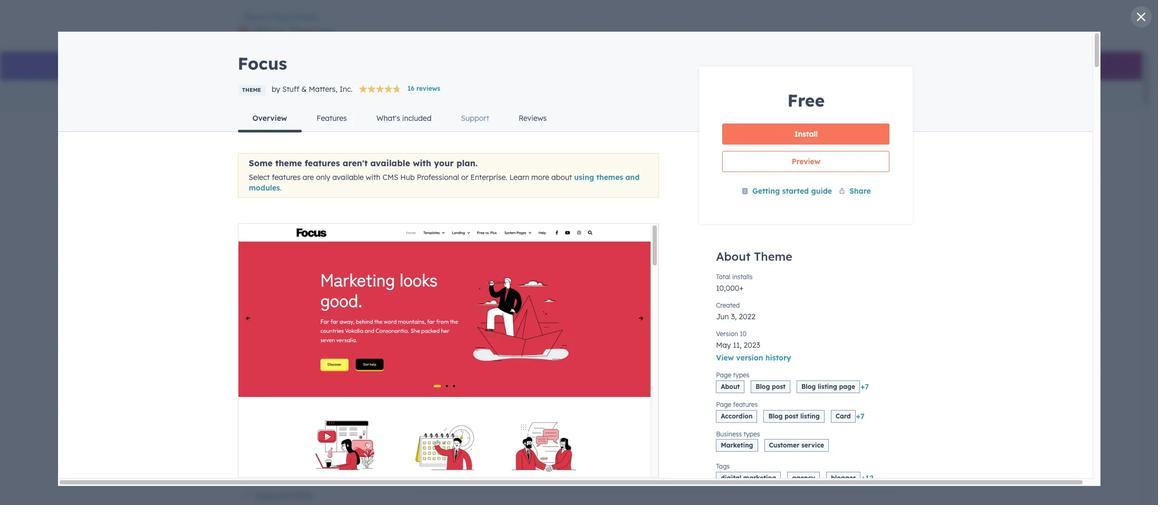 Task type: describe. For each thing, give the bounding box(es) containing it.
back
[[245, 13, 261, 21]]

back to theme library
[[245, 13, 318, 21]]

shop
[[254, 24, 285, 40]]

back to theme library link
[[237, 13, 318, 21]]



Task type: vqa. For each thing, say whether or not it's contained in the screenshot.
to at the left of page
yes



Task type: locate. For each thing, give the bounding box(es) containing it.
close image
[[1137, 13, 1146, 21]]

to
[[263, 13, 270, 21]]

themes
[[288, 24, 335, 40]]

shop themes
[[254, 24, 335, 40]]

theme
[[272, 13, 293, 21]]

library
[[295, 13, 318, 21]]



